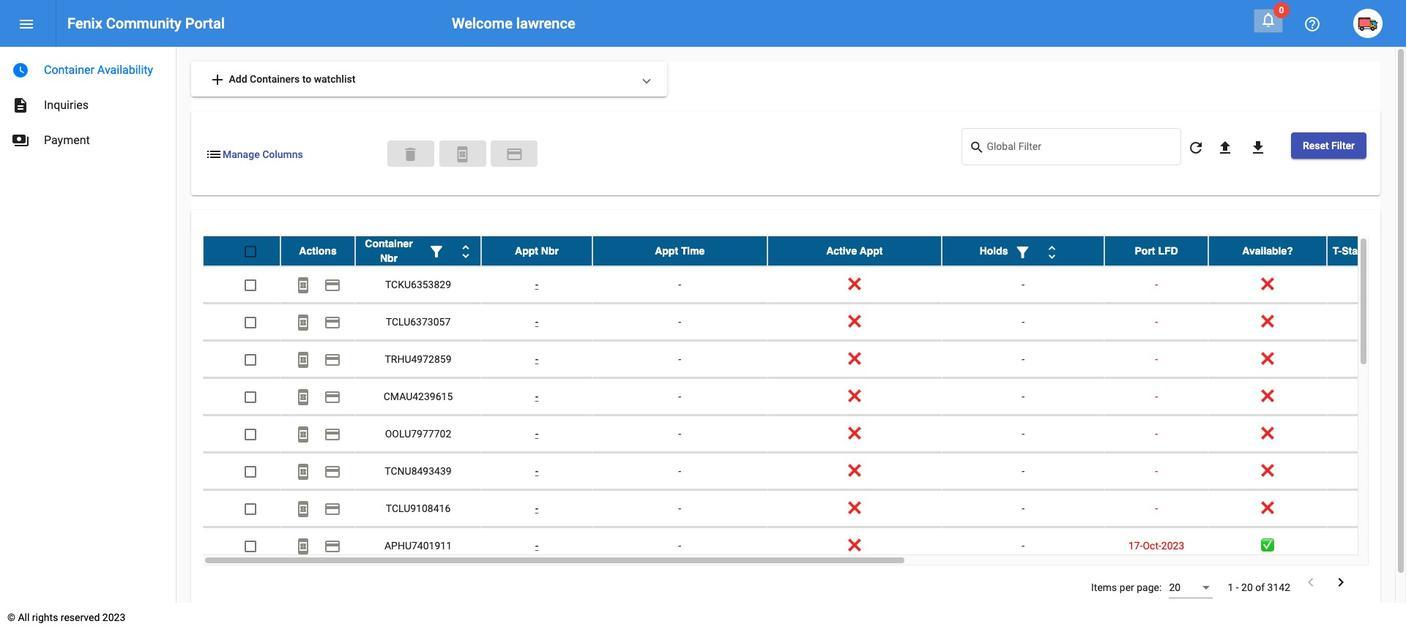 Task type: locate. For each thing, give the bounding box(es) containing it.
holds filter_alt
[[980, 243, 1031, 261]]

payment for oolu7977702
[[324, 426, 341, 444]]

payment button
[[491, 140, 538, 167], [318, 270, 347, 300], [318, 308, 347, 337], [318, 345, 347, 374], [318, 382, 347, 412], [318, 420, 347, 449], [318, 457, 347, 486], [318, 494, 347, 524], [318, 532, 347, 561]]

20 left the of
[[1241, 582, 1253, 594]]

1 column header from the left
[[355, 237, 481, 266]]

17-
[[1128, 540, 1143, 552]]

17-oct-2023
[[1128, 540, 1184, 552]]

filter_alt button for container nbr
[[422, 237, 451, 266]]

appt for appt nbr
[[515, 245, 538, 257]]

payment for cmau4239615
[[324, 389, 341, 407]]

1 horizontal spatial container
[[365, 238, 413, 250]]

no color image containing file_upload
[[1216, 139, 1234, 157]]

all
[[18, 612, 30, 624]]

container inside "navigation"
[[44, 63, 94, 77]]

3 cell from the top
[[1327, 341, 1406, 378]]

0 vertical spatial container
[[44, 63, 94, 77]]

no color image
[[1260, 11, 1277, 29], [1303, 16, 1321, 33], [209, 71, 226, 89], [12, 97, 29, 114], [12, 132, 29, 149], [1187, 139, 1205, 157], [1216, 139, 1234, 157], [205, 146, 223, 163], [454, 146, 471, 163], [428, 243, 445, 261], [1043, 243, 1061, 261], [324, 277, 341, 295], [294, 314, 312, 332], [324, 314, 341, 332], [324, 352, 341, 369], [294, 389, 312, 407], [324, 389, 341, 407], [294, 464, 312, 481], [324, 464, 341, 481], [294, 501, 312, 519], [324, 539, 341, 556], [1302, 574, 1320, 592]]

0 horizontal spatial 20
[[1169, 582, 1181, 594]]

1 filter_alt from the left
[[428, 243, 445, 261]]

0 horizontal spatial 2023
[[102, 612, 125, 624]]

file_upload
[[1216, 139, 1234, 157]]

no color image
[[18, 16, 35, 33], [12, 62, 29, 79], [969, 139, 987, 156], [1249, 139, 1267, 157], [506, 146, 523, 163], [457, 243, 475, 261], [1014, 243, 1031, 261], [294, 277, 312, 295], [294, 352, 312, 369], [294, 426, 312, 444], [324, 426, 341, 444], [324, 501, 341, 519], [294, 539, 312, 556], [1332, 574, 1350, 592]]

unfold_more right holds filter_alt
[[1043, 243, 1061, 261]]

0 horizontal spatial appt
[[515, 245, 538, 257]]

no color image containing notifications_none
[[1260, 11, 1277, 29]]

payment
[[506, 146, 523, 163], [324, 277, 341, 295], [324, 314, 341, 332], [324, 352, 341, 369], [324, 389, 341, 407], [324, 426, 341, 444], [324, 464, 341, 481], [324, 501, 341, 519], [324, 539, 341, 556]]

nbr inside column header
[[541, 245, 559, 257]]

1 horizontal spatial unfold_more button
[[1037, 237, 1067, 266]]

1 - link from the top
[[535, 279, 538, 291]]

1 horizontal spatial filter_alt button
[[1008, 237, 1037, 266]]

portal
[[185, 15, 225, 32]]

- link
[[535, 279, 538, 291], [535, 316, 538, 328], [535, 354, 538, 365], [535, 391, 538, 403], [535, 428, 538, 440], [535, 466, 538, 478], [535, 503, 538, 515], [535, 540, 538, 552]]

state
[[1342, 245, 1367, 257]]

1 row from the top
[[203, 237, 1406, 267]]

3 - link from the top
[[535, 354, 538, 365]]

4 cell from the top
[[1327, 379, 1406, 415]]

0 horizontal spatial unfold_more button
[[451, 237, 480, 266]]

container
[[44, 63, 94, 77], [365, 238, 413, 250]]

2 appt from the left
[[655, 245, 678, 257]]

payment button for tclu9108416
[[318, 494, 347, 524]]

no color image containing refresh
[[1187, 139, 1205, 157]]

no color image containing menu
[[18, 16, 35, 33]]

2 filter_alt button from the left
[[1008, 237, 1037, 266]]

nbr for container nbr
[[380, 253, 398, 264]]

container up tcku6353829
[[365, 238, 413, 250]]

2 unfold_more from the left
[[1043, 243, 1061, 261]]

description
[[12, 97, 29, 114]]

- link for tcnu8493439
[[535, 466, 538, 478]]

time
[[681, 245, 705, 257]]

❌
[[848, 279, 861, 291], [1261, 279, 1274, 291], [848, 316, 861, 328], [1261, 316, 1274, 328], [848, 354, 861, 365], [1261, 354, 1274, 365], [848, 391, 861, 403], [1261, 391, 1274, 403], [848, 428, 861, 440], [1261, 428, 1274, 440], [848, 466, 861, 478], [1261, 466, 1274, 478], [848, 503, 861, 515], [1261, 503, 1274, 515], [848, 540, 861, 552]]

1 horizontal spatial column header
[[942, 237, 1104, 266]]

book_online button
[[439, 140, 486, 167], [289, 270, 318, 300], [289, 308, 318, 337], [289, 345, 318, 374], [289, 382, 318, 412], [289, 420, 318, 449], [289, 457, 318, 486], [289, 494, 318, 524], [289, 532, 318, 561]]

container availability
[[44, 63, 153, 77]]

8 cell from the top
[[1327, 528, 1406, 565]]

7 cell from the top
[[1327, 491, 1406, 527]]

2 cell from the top
[[1327, 304, 1406, 341]]

cell for cmau4239615
[[1327, 379, 1406, 415]]

nbr inside container nbr
[[380, 253, 398, 264]]

filter_alt right holds
[[1014, 243, 1031, 261]]

5 cell from the top
[[1327, 416, 1406, 453]]

refresh button
[[1181, 133, 1210, 162]]

inquiries
[[44, 98, 89, 112]]

unfold_more button right holds filter_alt
[[1037, 237, 1067, 266]]

grid
[[203, 237, 1406, 566]]

payment button for cmau4239615
[[318, 382, 347, 412]]

2023
[[1161, 540, 1184, 552], [102, 612, 125, 624]]

unfold_more button up tcku6353829
[[451, 237, 480, 266]]

4 - link from the top
[[535, 391, 538, 403]]

no color image containing description
[[12, 97, 29, 114]]

reset
[[1303, 140, 1329, 152]]

6 row from the top
[[203, 416, 1406, 453]]

2023 inside row
[[1161, 540, 1184, 552]]

5 - link from the top
[[535, 428, 538, 440]]

book_online for trhu4972859
[[294, 352, 312, 369]]

7 row from the top
[[203, 453, 1406, 491]]

filter_alt button
[[422, 237, 451, 266], [1008, 237, 1037, 266]]

0 horizontal spatial container
[[44, 63, 94, 77]]

1 horizontal spatial 2023
[[1161, 540, 1184, 552]]

unfold_more button
[[451, 237, 480, 266], [1037, 237, 1067, 266]]

per
[[1120, 582, 1134, 594]]

3142
[[1267, 582, 1290, 594]]

2 - link from the top
[[535, 316, 538, 328]]

8 - link from the top
[[535, 540, 538, 552]]

1 vertical spatial container
[[365, 238, 413, 250]]

fenix
[[67, 15, 102, 32]]

oct-
[[1143, 540, 1161, 552]]

navigate_before
[[1302, 574, 1320, 592]]

container nbr
[[365, 238, 413, 264]]

2023 right the 17- on the right bottom of page
[[1161, 540, 1184, 552]]

aphu7401911
[[384, 540, 452, 552]]

payment for aphu7401911
[[324, 539, 341, 556]]

2 20 from the left
[[1241, 582, 1253, 594]]

1
[[1228, 582, 1233, 594]]

0 horizontal spatial filter_alt
[[428, 243, 445, 261]]

7 - link from the top
[[535, 503, 538, 515]]

filter_alt
[[428, 243, 445, 261], [1014, 243, 1031, 261]]

list manage columns
[[205, 146, 303, 163]]

payment for tclu9108416
[[324, 501, 341, 519]]

book_online button for cmau4239615
[[289, 382, 318, 412]]

container up inquiries
[[44, 63, 94, 77]]

port
[[1135, 245, 1155, 257]]

1 horizontal spatial filter_alt
[[1014, 243, 1031, 261]]

- link for aphu7401911
[[535, 540, 538, 552]]

actions
[[299, 245, 337, 257]]

welcome lawrence
[[452, 15, 575, 32]]

filter
[[1331, 140, 1355, 152]]

1 unfold_more button from the left
[[451, 237, 480, 266]]

cell for tcnu8493439
[[1327, 453, 1406, 490]]

t-state column header
[[1327, 237, 1406, 266]]

6 cell from the top
[[1327, 453, 1406, 490]]

cell
[[1327, 267, 1406, 303], [1327, 304, 1406, 341], [1327, 341, 1406, 378], [1327, 379, 1406, 415], [1327, 416, 1406, 453], [1327, 453, 1406, 490], [1327, 491, 1406, 527], [1327, 528, 1406, 565]]

available? column header
[[1208, 237, 1327, 266]]

appt
[[515, 245, 538, 257], [655, 245, 678, 257], [860, 245, 883, 257]]

book_online for tcku6353829
[[294, 277, 312, 295]]

1 horizontal spatial unfold_more
[[1043, 243, 1061, 261]]

row
[[203, 237, 1406, 267], [203, 267, 1406, 304], [203, 304, 1406, 341], [203, 341, 1406, 379], [203, 379, 1406, 416], [203, 416, 1406, 453], [203, 453, 1406, 491], [203, 491, 1406, 528], [203, 528, 1406, 565]]

column header
[[355, 237, 481, 266], [942, 237, 1104, 266]]

oolu7977702
[[385, 428, 451, 440]]

1 cell from the top
[[1327, 267, 1406, 303]]

no color image containing navigate_before
[[1302, 574, 1320, 592]]

no color image containing filter_alt
[[1014, 243, 1031, 261]]

book_online for oolu7977702
[[294, 426, 312, 444]]

page:
[[1137, 582, 1162, 594]]

container for availability
[[44, 63, 94, 77]]

trhu4972859
[[385, 354, 451, 365]]

unfold_more button for holds
[[1037, 237, 1067, 266]]

2 unfold_more button from the left
[[1037, 237, 1067, 266]]

tcku6353829
[[385, 279, 451, 291]]

0 horizontal spatial nbr
[[380, 253, 398, 264]]

0 horizontal spatial unfold_more
[[457, 243, 475, 261]]

unfold_more
[[457, 243, 475, 261], [1043, 243, 1061, 261]]

unfold_more left appt nbr
[[457, 243, 475, 261]]

navigation containing watch_later
[[0, 47, 176, 158]]

filter_alt up tcku6353829
[[428, 243, 445, 261]]

1 vertical spatial 2023
[[102, 612, 125, 624]]

1 unfold_more from the left
[[457, 243, 475, 261]]

appt nbr column header
[[481, 237, 592, 266]]

no color image containing help_outline
[[1303, 16, 1321, 33]]

no color image containing navigate_next
[[1332, 574, 1350, 592]]

navigation
[[0, 47, 176, 158]]

unfold_more button for container nbr
[[451, 237, 480, 266]]

lfd
[[1158, 245, 1178, 257]]

container inside column header
[[365, 238, 413, 250]]

tclu6373057
[[386, 316, 451, 328]]

nbr for appt nbr
[[541, 245, 559, 257]]

20
[[1169, 582, 1181, 594], [1241, 582, 1253, 594]]

1 horizontal spatial appt
[[655, 245, 678, 257]]

5 row from the top
[[203, 379, 1406, 416]]

1 horizontal spatial nbr
[[541, 245, 559, 257]]

watch_later
[[12, 62, 29, 79]]

appt time
[[655, 245, 705, 257]]

no color image inside notifications_none popup button
[[1260, 11, 1277, 29]]

-
[[535, 279, 538, 291], [678, 279, 681, 291], [1022, 279, 1025, 291], [1155, 279, 1158, 291], [535, 316, 538, 328], [678, 316, 681, 328], [1022, 316, 1025, 328], [1155, 316, 1158, 328], [535, 354, 538, 365], [678, 354, 681, 365], [1022, 354, 1025, 365], [1155, 354, 1158, 365], [535, 391, 538, 403], [678, 391, 681, 403], [1022, 391, 1025, 403], [1155, 391, 1158, 403], [535, 428, 538, 440], [678, 428, 681, 440], [1022, 428, 1025, 440], [1155, 428, 1158, 440], [535, 466, 538, 478], [678, 466, 681, 478], [1022, 466, 1025, 478], [1155, 466, 1158, 478], [535, 503, 538, 515], [678, 503, 681, 515], [1022, 503, 1025, 515], [1155, 503, 1158, 515], [535, 540, 538, 552], [678, 540, 681, 552], [1022, 540, 1025, 552], [1236, 582, 1239, 594]]

6 - link from the top
[[535, 466, 538, 478]]

2 column header from the left
[[942, 237, 1104, 266]]

no color image inside navigate_next button
[[1332, 574, 1350, 592]]

3 row from the top
[[203, 304, 1406, 341]]

✅
[[1261, 540, 1274, 552]]

port lfd column header
[[1104, 237, 1208, 266]]

help_outline button
[[1298, 9, 1327, 38]]

file_upload button
[[1210, 133, 1240, 162]]

unfold_more for holds
[[1043, 243, 1061, 261]]

0 vertical spatial 2023
[[1161, 540, 1184, 552]]

1 horizontal spatial 20
[[1241, 582, 1253, 594]]

20 right page:
[[1169, 582, 1181, 594]]

2 horizontal spatial appt
[[860, 245, 883, 257]]

0 horizontal spatial filter_alt button
[[422, 237, 451, 266]]

navigate_before button
[[1298, 573, 1324, 595]]

delete button
[[387, 140, 434, 167]]

help_outline
[[1303, 16, 1321, 33]]

nbr
[[541, 245, 559, 257], [380, 253, 398, 264]]

0 horizontal spatial column header
[[355, 237, 481, 266]]

community
[[106, 15, 181, 32]]

no color image inside unfold_more button
[[457, 243, 475, 261]]

row containing filter_alt
[[203, 237, 1406, 267]]

active appt
[[826, 245, 883, 257]]

filter_alt button for holds
[[1008, 237, 1037, 266]]

no color image containing watch_later
[[12, 62, 29, 79]]

1 filter_alt button from the left
[[422, 237, 451, 266]]

2023 right reserved
[[102, 612, 125, 624]]

1 appt from the left
[[515, 245, 538, 257]]

no color image containing unfold_more
[[457, 243, 475, 261]]

cell for tcku6353829
[[1327, 267, 1406, 303]]

payment
[[44, 133, 90, 147]]

book_online
[[454, 146, 471, 163], [294, 277, 312, 295], [294, 314, 312, 332], [294, 352, 312, 369], [294, 389, 312, 407], [294, 426, 312, 444], [294, 464, 312, 481], [294, 501, 312, 519], [294, 539, 312, 556]]

port lfd
[[1135, 245, 1178, 257]]

4 row from the top
[[203, 341, 1406, 379]]

available?
[[1242, 245, 1293, 257]]

no color image containing file_download
[[1249, 139, 1267, 157]]



Task type: describe. For each thing, give the bounding box(es) containing it.
book_online for tcnu8493439
[[294, 464, 312, 481]]

active
[[826, 245, 857, 257]]

active appt column header
[[767, 237, 942, 266]]

no color image containing add
[[209, 71, 226, 89]]

book_online button for tclu9108416
[[289, 494, 318, 524]]

cell for aphu7401911
[[1327, 528, 1406, 565]]

welcome
[[452, 15, 513, 32]]

file_download
[[1249, 139, 1267, 157]]

payment for tcku6353829
[[324, 277, 341, 295]]

notifications_none button
[[1254, 9, 1283, 33]]

reset filter
[[1303, 140, 1355, 152]]

tclu9108416
[[386, 503, 451, 515]]

- link for trhu4972859
[[535, 354, 538, 365]]

list
[[205, 146, 223, 163]]

no color image inside file_upload button
[[1216, 139, 1234, 157]]

payment button for tcku6353829
[[318, 270, 347, 300]]

reset filter button
[[1291, 133, 1366, 159]]

no color image containing unfold_more
[[1043, 243, 1061, 261]]

no color image inside "file_download" button
[[1249, 139, 1267, 157]]

no color image inside navigate_before button
[[1302, 574, 1320, 592]]

items per page:
[[1091, 582, 1162, 594]]

- link for cmau4239615
[[535, 391, 538, 403]]

book_online button for oolu7977702
[[289, 420, 318, 449]]

book_online for cmau4239615
[[294, 389, 312, 407]]

appt time column header
[[592, 237, 767, 266]]

3 appt from the left
[[860, 245, 883, 257]]

- link for tclu6373057
[[535, 316, 538, 328]]

payment button for aphu7401911
[[318, 532, 347, 561]]

t-
[[1333, 245, 1342, 257]]

appt nbr
[[515, 245, 559, 257]]

no color image inside menu button
[[18, 16, 35, 33]]

payment for tclu6373057
[[324, 314, 341, 332]]

no color image inside help_outline "popup button"
[[1303, 16, 1321, 33]]

file_download button
[[1243, 133, 1273, 162]]

payment button for tcnu8493439
[[318, 457, 347, 486]]

rights
[[32, 612, 58, 624]]

delete
[[402, 146, 419, 163]]

columns
[[262, 149, 303, 160]]

1 - 20 of 3142
[[1228, 582, 1290, 594]]

add
[[229, 73, 247, 85]]

payment button for oolu7977702
[[318, 420, 347, 449]]

book_online for tclu6373057
[[294, 314, 312, 332]]

delete image
[[402, 146, 419, 163]]

- link for oolu7977702
[[535, 428, 538, 440]]

book_online for aphu7401911
[[294, 539, 312, 556]]

unfold_more for container nbr
[[457, 243, 475, 261]]

1 20 from the left
[[1169, 582, 1181, 594]]

container for nbr
[[365, 238, 413, 250]]

no color image containing payments
[[12, 132, 29, 149]]

containers
[[250, 73, 300, 85]]

appt for appt time
[[655, 245, 678, 257]]

2 filter_alt from the left
[[1014, 243, 1031, 261]]

payment for trhu4972859
[[324, 352, 341, 369]]

payment button for tclu6373057
[[318, 308, 347, 337]]

cell for tclu6373057
[[1327, 304, 1406, 341]]

navigate_next
[[1332, 574, 1350, 592]]

9 row from the top
[[203, 528, 1406, 565]]

of
[[1255, 582, 1265, 594]]

to
[[302, 73, 311, 85]]

Global Watchlist Filter field
[[987, 144, 1173, 155]]

8 row from the top
[[203, 491, 1406, 528]]

no color image containing list
[[205, 146, 223, 163]]

menu button
[[12, 9, 41, 38]]

no color image containing search
[[969, 139, 987, 156]]

book_online button for tcku6353829
[[289, 270, 318, 300]]

book_online for tclu9108416
[[294, 501, 312, 519]]

add
[[209, 71, 226, 89]]

lawrence
[[516, 15, 575, 32]]

add add containers to watchlist
[[209, 71, 355, 89]]

grid containing filter_alt
[[203, 237, 1406, 566]]

cell for trhu4972859
[[1327, 341, 1406, 378]]

navigate_next button
[[1328, 573, 1354, 595]]

availability
[[97, 63, 153, 77]]

fenix community portal
[[67, 15, 225, 32]]

book_online button for tcnu8493439
[[289, 457, 318, 486]]

cell for tclu9108416
[[1327, 491, 1406, 527]]

payments
[[12, 132, 29, 149]]

- link for tcku6353829
[[535, 279, 538, 291]]

book_online button for tclu6373057
[[289, 308, 318, 337]]

menu
[[18, 16, 35, 33]]

payment button for trhu4972859
[[318, 345, 347, 374]]

© all rights reserved 2023
[[7, 612, 125, 624]]

- link for tclu9108416
[[535, 503, 538, 515]]

no color image containing filter_alt
[[428, 243, 445, 261]]

refresh
[[1187, 139, 1205, 157]]

cell for oolu7977702
[[1327, 416, 1406, 453]]

holds
[[980, 245, 1008, 257]]

manage
[[223, 149, 260, 160]]

items
[[1091, 582, 1117, 594]]

©
[[7, 612, 15, 624]]

cmau4239615
[[384, 391, 453, 403]]

no color image inside the refresh button
[[1187, 139, 1205, 157]]

tcnu8493439
[[385, 466, 452, 478]]

t-state
[[1333, 245, 1367, 257]]

book_online button for trhu4972859
[[289, 345, 318, 374]]

search
[[969, 140, 985, 155]]

watchlist
[[314, 73, 355, 85]]

payment for tcnu8493439
[[324, 464, 341, 481]]

no color image inside "navigation"
[[12, 62, 29, 79]]

actions column header
[[280, 237, 355, 266]]

book_online button for aphu7401911
[[289, 532, 318, 561]]

2 row from the top
[[203, 267, 1406, 304]]

notifications_none
[[1260, 11, 1277, 29]]

reserved
[[61, 612, 100, 624]]



Task type: vqa. For each thing, say whether or not it's contained in the screenshot.


